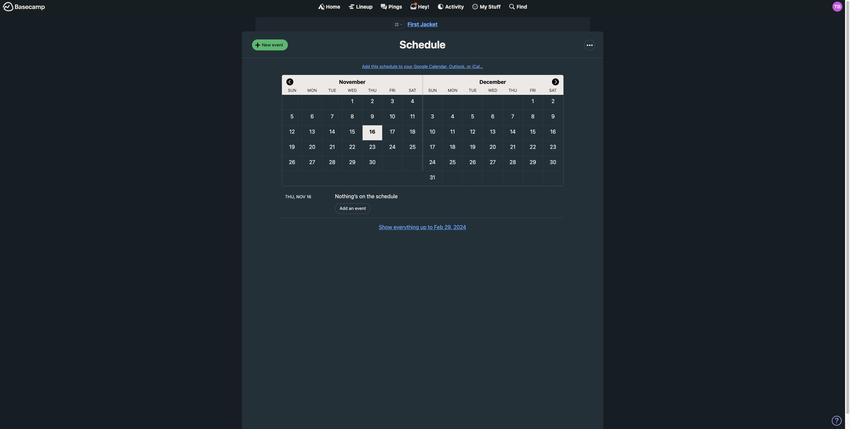 Task type: locate. For each thing, give the bounding box(es) containing it.
add left this
[[362, 64, 370, 69]]

pings button
[[381, 3, 402, 10]]

switch accounts image
[[3, 2, 45, 12]]

or
[[467, 64, 471, 69]]

0 vertical spatial add
[[362, 64, 370, 69]]

thu for november
[[368, 88, 377, 93]]

event
[[272, 42, 283, 47], [355, 206, 366, 211]]

thu,
[[285, 195, 295, 200]]

schedule
[[400, 38, 446, 51]]

nov
[[296, 195, 306, 200]]

november
[[339, 79, 366, 85]]

nothing's on the schedule
[[335, 194, 398, 200]]

1 vertical spatial schedule
[[376, 194, 398, 200]]

thu
[[368, 88, 377, 93], [509, 88, 517, 93]]

event right an
[[355, 206, 366, 211]]

to
[[399, 64, 403, 69], [428, 225, 433, 231]]

0 horizontal spatial tue
[[328, 88, 336, 93]]

sun
[[288, 88, 296, 93], [429, 88, 437, 93]]

sat
[[409, 88, 416, 93], [550, 88, 557, 93]]

wed
[[348, 88, 357, 93], [488, 88, 498, 93]]

1 wed from the left
[[348, 88, 357, 93]]

1 horizontal spatial tue
[[469, 88, 477, 93]]

ical…
[[472, 64, 483, 69]]

new
[[262, 42, 271, 47]]

everything
[[394, 225, 419, 231]]

to for up
[[428, 225, 433, 231]]

event right new
[[272, 42, 283, 47]]

up
[[421, 225, 427, 231]]

0 horizontal spatial sun
[[288, 88, 296, 93]]

1 horizontal spatial sun
[[429, 88, 437, 93]]

1 horizontal spatial mon
[[448, 88, 458, 93]]

0 vertical spatial schedule
[[380, 64, 398, 69]]

1 horizontal spatial thu
[[509, 88, 517, 93]]

first jacket link
[[408, 21, 438, 27]]

0 horizontal spatial add
[[340, 206, 348, 211]]

1 horizontal spatial event
[[355, 206, 366, 211]]

0 vertical spatial event
[[272, 42, 283, 47]]

0 horizontal spatial to
[[399, 64, 403, 69]]

0 horizontal spatial thu
[[368, 88, 377, 93]]

first jacket
[[408, 21, 438, 27]]

fri
[[390, 88, 396, 93], [530, 88, 536, 93]]

add
[[362, 64, 370, 69], [340, 206, 348, 211]]

2 wed from the left
[[488, 88, 498, 93]]

december
[[480, 79, 506, 85]]

0 horizontal spatial fri
[[390, 88, 396, 93]]

0 horizontal spatial mon
[[308, 88, 317, 93]]

thu for december
[[509, 88, 517, 93]]

1 horizontal spatial wed
[[488, 88, 498, 93]]

1 vertical spatial add
[[340, 206, 348, 211]]

1 tue from the left
[[328, 88, 336, 93]]

1 mon from the left
[[308, 88, 317, 93]]

1 sun from the left
[[288, 88, 296, 93]]

0 horizontal spatial sat
[[409, 88, 416, 93]]

lineup link
[[348, 3, 373, 10]]

calendar,
[[429, 64, 448, 69]]

1 horizontal spatial sat
[[550, 88, 557, 93]]

add this schedule to your google calendar, outlook, or ical… link
[[362, 64, 483, 69]]

add left an
[[340, 206, 348, 211]]

add this schedule to your google calendar, outlook, or ical…
[[362, 64, 483, 69]]

1 thu from the left
[[368, 88, 377, 93]]

0 vertical spatial to
[[399, 64, 403, 69]]

show        everything      up to        feb 29, 2024
[[379, 225, 466, 231]]

1 sat from the left
[[409, 88, 416, 93]]

1 vertical spatial to
[[428, 225, 433, 231]]

wed for december
[[488, 88, 498, 93]]

schedule right the
[[376, 194, 398, 200]]

tue for november
[[328, 88, 336, 93]]

schedule right this
[[380, 64, 398, 69]]

add an event link
[[335, 204, 371, 214]]

home
[[326, 3, 340, 9]]

tue
[[328, 88, 336, 93], [469, 88, 477, 93]]

1 horizontal spatial fri
[[530, 88, 536, 93]]

2 sat from the left
[[550, 88, 557, 93]]

2 sun from the left
[[429, 88, 437, 93]]

2 fri from the left
[[530, 88, 536, 93]]

to left 'your'
[[399, 64, 403, 69]]

2 mon from the left
[[448, 88, 458, 93]]

1 horizontal spatial add
[[362, 64, 370, 69]]

wed down december on the right top of page
[[488, 88, 498, 93]]

2 thu from the left
[[509, 88, 517, 93]]

2 tue from the left
[[469, 88, 477, 93]]

find button
[[509, 3, 527, 10]]

schedule
[[380, 64, 398, 69], [376, 194, 398, 200]]

to right up
[[428, 225, 433, 231]]

to inside button
[[428, 225, 433, 231]]

stuff
[[489, 3, 501, 9]]

1 horizontal spatial to
[[428, 225, 433, 231]]

wed for november
[[348, 88, 357, 93]]

wed down november
[[348, 88, 357, 93]]

mon
[[308, 88, 317, 93], [448, 88, 458, 93]]

29,
[[445, 225, 452, 231]]

1 fri from the left
[[390, 88, 396, 93]]

show
[[379, 225, 392, 231]]

0 horizontal spatial wed
[[348, 88, 357, 93]]

my stuff button
[[472, 3, 501, 10]]



Task type: vqa. For each thing, say whether or not it's contained in the screenshot.
the rightmost Someone'S
no



Task type: describe. For each thing, give the bounding box(es) containing it.
tyler black image
[[833, 2, 843, 12]]

on
[[359, 194, 365, 200]]

1 vertical spatial event
[[355, 206, 366, 211]]

thu, nov 16
[[285, 195, 311, 200]]

new event link
[[252, 40, 288, 50]]

new event
[[262, 42, 283, 47]]

jacket
[[421, 21, 438, 27]]

mon for november
[[308, 88, 317, 93]]

to for schedule
[[399, 64, 403, 69]]

activity
[[445, 3, 464, 9]]

show        everything      up to        feb 29, 2024 button
[[379, 224, 466, 232]]

my stuff
[[480, 3, 501, 9]]

activity link
[[437, 3, 464, 10]]

0 horizontal spatial event
[[272, 42, 283, 47]]

sat for december
[[550, 88, 557, 93]]

outlook,
[[449, 64, 466, 69]]

sun for november
[[288, 88, 296, 93]]

pings
[[389, 3, 402, 9]]

sat for november
[[409, 88, 416, 93]]

hey!
[[418, 3, 429, 9]]

fri for december
[[530, 88, 536, 93]]

add for add an event
[[340, 206, 348, 211]]

16
[[307, 195, 311, 200]]

mon for december
[[448, 88, 458, 93]]

your
[[404, 64, 413, 69]]

my
[[480, 3, 487, 9]]

google
[[414, 64, 428, 69]]

first
[[408, 21, 419, 27]]

add an event
[[340, 206, 366, 211]]

fri for november
[[390, 88, 396, 93]]

the
[[367, 194, 375, 200]]

this
[[371, 64, 379, 69]]

add for add this schedule to your google calendar, outlook, or ical…
[[362, 64, 370, 69]]

2024
[[454, 225, 466, 231]]

sun for december
[[429, 88, 437, 93]]

hey! button
[[410, 2, 429, 10]]

nothing's
[[335, 194, 358, 200]]

feb
[[434, 225, 443, 231]]

find
[[517, 3, 527, 9]]

home link
[[318, 3, 340, 10]]

tue for december
[[469, 88, 477, 93]]

an
[[349, 206, 354, 211]]

main element
[[0, 0, 845, 13]]

lineup
[[356, 3, 373, 9]]



